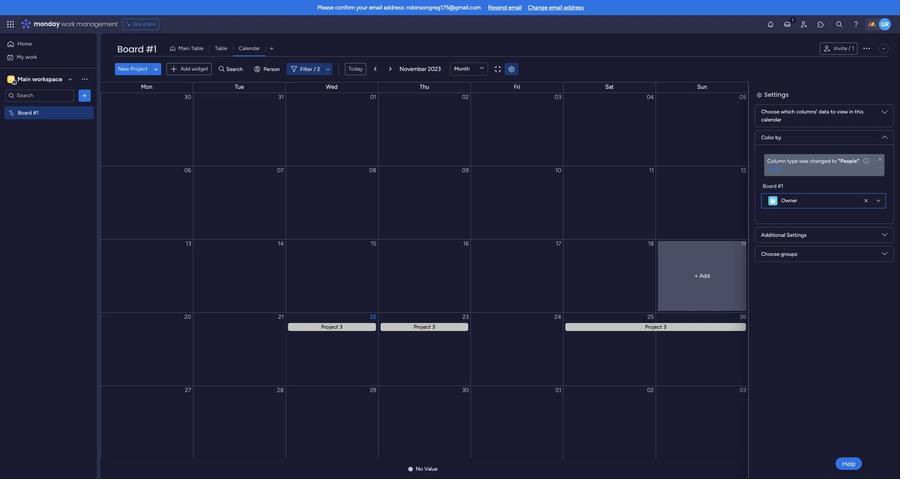 Task type: locate. For each thing, give the bounding box(es) containing it.
dapulse x slim image
[[879, 158, 882, 161]]

main for main workspace
[[17, 75, 31, 83]]

no
[[416, 466, 423, 472]]

2 table from the left
[[215, 45, 227, 52]]

1 horizontal spatial work
[[61, 20, 75, 28]]

table up v2 search image
[[215, 45, 227, 52]]

/ left 2
[[314, 66, 316, 72]]

was
[[799, 158, 809, 164]]

v2 search image
[[219, 65, 224, 73]]

november 2023
[[400, 66, 441, 72]]

work right monday on the top of the page
[[61, 20, 75, 28]]

angle down image
[[154, 66, 158, 72]]

1 vertical spatial color
[[761, 151, 774, 157]]

main
[[178, 45, 190, 52], [17, 75, 31, 83]]

month
[[454, 66, 470, 72]]

1 table from the left
[[191, 45, 204, 52]]

notifications image
[[767, 20, 775, 28]]

main inside the main table 'button'
[[178, 45, 190, 52]]

0 vertical spatial dapulse dropdown down arrow image
[[882, 109, 888, 118]]

dapulse dropdown down arrow image
[[882, 232, 888, 240], [882, 251, 888, 259]]

please
[[317, 4, 334, 11]]

0 vertical spatial choose groups
[[761, 242, 797, 248]]

color by
[[761, 134, 782, 141], [761, 151, 781, 157]]

board
[[117, 43, 144, 55], [18, 110, 32, 116], [763, 174, 776, 181], [763, 183, 777, 189]]

my work
[[17, 54, 37, 60]]

main content
[[101, 82, 900, 479]]

please confirm your email address: robinsongreg175@gmail.com
[[317, 4, 481, 11]]

/ inside button
[[849, 45, 851, 52]]

no value
[[416, 466, 438, 472]]

column type was changed to "people"
[[767, 158, 861, 164]]

0 horizontal spatial work
[[25, 54, 37, 60]]

plans
[[143, 21, 156, 27]]

help
[[842, 460, 856, 467]]

1 dapulse dropdown down arrow image from the top
[[882, 232, 888, 240]]

0 vertical spatial board #1 heading
[[763, 173, 783, 181]]

groups
[[781, 242, 797, 248], [781, 251, 798, 257]]

dapulse dropdown down arrow image for additional settings
[[882, 232, 888, 240]]

options image
[[862, 44, 871, 53], [81, 92, 88, 99]]

"people"
[[838, 158, 859, 164]]

1 horizontal spatial email
[[509, 4, 522, 11]]

0 horizontal spatial email
[[369, 4, 383, 11]]

0 vertical spatial main
[[178, 45, 190, 52]]

work right my
[[25, 54, 37, 60]]

help image
[[852, 20, 860, 28]]

0 vertical spatial /
[[849, 45, 851, 52]]

email right resend
[[509, 4, 522, 11]]

add
[[181, 66, 190, 72]]

board #1 heading for color by
[[763, 173, 783, 181]]

color
[[761, 134, 774, 141], [761, 151, 774, 157]]

1 vertical spatial calendar
[[761, 133, 781, 139]]

workspace image
[[7, 75, 15, 83]]

0 horizontal spatial table
[[191, 45, 204, 52]]

1 horizontal spatial table
[[215, 45, 227, 52]]

columns'
[[797, 109, 818, 115], [796, 125, 817, 131]]

0 vertical spatial columns'
[[797, 109, 818, 115]]

board #1 heading
[[763, 173, 783, 181], [763, 182, 784, 190]]

person button
[[251, 63, 284, 75]]

list arrow image
[[374, 67, 377, 71]]

1 vertical spatial dapulse dropdown down arrow image
[[882, 251, 888, 259]]

work for monday
[[61, 20, 75, 28]]

monday work management
[[34, 20, 118, 28]]

choose
[[761, 109, 780, 115], [761, 125, 779, 131], [761, 242, 779, 248], [761, 251, 780, 257]]

calendar
[[761, 117, 782, 123], [761, 133, 781, 139]]

see
[[133, 21, 142, 27]]

monday
[[34, 20, 60, 28]]

0 horizontal spatial /
[[314, 66, 316, 72]]

0 vertical spatial owner
[[781, 189, 797, 195]]

workspace
[[32, 75, 62, 83]]

project
[[130, 66, 148, 72]]

email right change
[[549, 4, 563, 11]]

invite / 1 button
[[820, 43, 858, 55]]

#1
[[146, 43, 157, 55], [33, 110, 39, 116], [778, 174, 783, 181], [778, 183, 784, 189]]

1 vertical spatial board #1 heading
[[763, 182, 784, 190]]

1 vertical spatial additional
[[761, 232, 786, 238]]

inbox image
[[784, 20, 791, 28]]

email right "your"
[[369, 4, 383, 11]]

board #1 group for column type was changed to
[[761, 182, 886, 208]]

1 vertical spatial owner
[[782, 197, 797, 204]]

table button
[[209, 43, 233, 55]]

1 image
[[789, 16, 796, 24]]

0 vertical spatial choose which columns' data to view in this calendar
[[761, 109, 864, 123]]

my work button
[[5, 51, 82, 63]]

my
[[17, 54, 24, 60]]

add view image
[[270, 46, 273, 51]]

changed
[[810, 158, 831, 164]]

robinsongreg175@gmail.com
[[407, 4, 481, 11]]

board #1 heading for column type was changed to
[[763, 182, 784, 190]]

1 horizontal spatial /
[[849, 45, 851, 52]]

home button
[[5, 38, 82, 50]]

invite
[[834, 45, 848, 52]]

to
[[831, 109, 836, 115], [830, 125, 836, 131], [832, 158, 837, 164]]

0 vertical spatial this
[[855, 109, 864, 115]]

settings
[[764, 90, 789, 99], [764, 102, 789, 111], [787, 223, 806, 229], [787, 232, 807, 238]]

Board #1 field
[[115, 43, 159, 56]]

resend email
[[488, 4, 522, 11]]

by
[[776, 134, 782, 141], [775, 151, 781, 157]]

today
[[349, 66, 363, 72]]

board #1 inside board #1 field
[[117, 43, 157, 55]]

which
[[781, 109, 795, 115], [781, 125, 795, 131]]

work inside button
[[25, 54, 37, 60]]

help button
[[836, 457, 862, 470]]

1 vertical spatial work
[[25, 54, 37, 60]]

list arrow image
[[389, 67, 392, 71]]

1 vertical spatial view
[[837, 125, 848, 131]]

dapulse dropdown down arrow image
[[882, 109, 888, 118], [882, 131, 888, 140]]

thu
[[420, 84, 429, 90]]

1 vertical spatial options image
[[81, 92, 88, 99]]

invite members image
[[800, 20, 808, 28]]

1 vertical spatial choose groups
[[761, 251, 798, 257]]

email
[[369, 4, 383, 11], [509, 4, 522, 11], [549, 4, 563, 11]]

choose groups
[[761, 242, 797, 248], [761, 251, 798, 257]]

in
[[849, 109, 854, 115], [849, 125, 853, 131]]

confirm
[[335, 4, 355, 11]]

today button
[[345, 63, 366, 75]]

options image down workspace options image
[[81, 92, 88, 99]]

Search field
[[224, 64, 247, 74]]

main right the workspace image
[[17, 75, 31, 83]]

home
[[17, 41, 32, 47]]

2 dapulse dropdown down arrow image from the top
[[882, 131, 888, 140]]

1
[[852, 45, 854, 52]]

/ for 2
[[314, 66, 316, 72]]

2 dapulse dropdown down arrow image from the top
[[882, 251, 888, 259]]

1 vertical spatial main
[[17, 75, 31, 83]]

select product image
[[7, 20, 14, 28]]

additional settings
[[761, 223, 806, 229], [761, 232, 807, 238]]

1 horizontal spatial main
[[178, 45, 190, 52]]

0 vertical spatial by
[[776, 134, 782, 141]]

/ left the 1
[[849, 45, 851, 52]]

see plans button
[[122, 19, 159, 30]]

1 vertical spatial dapulse dropdown down arrow image
[[882, 131, 888, 140]]

0 vertical spatial dapulse dropdown down arrow image
[[882, 232, 888, 240]]

0 vertical spatial additional
[[761, 223, 785, 229]]

options image right the 1
[[862, 44, 871, 53]]

#1 inside list box
[[33, 110, 39, 116]]

board inside field
[[117, 43, 144, 55]]

board #1 group
[[761, 173, 886, 200], [761, 182, 886, 208]]

1 dapulse dropdown down arrow image from the top
[[882, 109, 888, 118]]

additional
[[761, 223, 785, 229], [761, 232, 786, 238]]

address:
[[384, 4, 405, 11]]

work
[[61, 20, 75, 28], [25, 54, 37, 60]]

add widget
[[181, 66, 208, 72]]

3 email from the left
[[549, 4, 563, 11]]

main inside workspace selection element
[[17, 75, 31, 83]]

owner
[[781, 189, 797, 195], [782, 197, 797, 204]]

search everything image
[[836, 20, 843, 28]]

1 horizontal spatial options image
[[862, 44, 871, 53]]

1 vertical spatial choose which columns' data to view in this calendar
[[761, 125, 863, 139]]

filter / 2
[[300, 66, 320, 72]]

table up "widget"
[[191, 45, 204, 52]]

view
[[837, 109, 848, 115], [837, 125, 848, 131]]

m
[[9, 76, 13, 82]]

0 vertical spatial groups
[[781, 242, 797, 248]]

your
[[356, 4, 368, 11]]

2023
[[428, 66, 441, 72]]

undo
[[767, 166, 780, 172]]

main up add at the left of the page
[[178, 45, 190, 52]]

widget
[[192, 66, 208, 72]]

invite / 1
[[834, 45, 854, 52]]

2 vertical spatial to
[[832, 158, 837, 164]]

0 horizontal spatial main
[[17, 75, 31, 83]]

table
[[191, 45, 204, 52], [215, 45, 227, 52]]

owner for color by
[[781, 189, 797, 195]]

board #1
[[117, 43, 157, 55], [18, 110, 39, 116], [763, 174, 783, 181], [763, 183, 784, 189]]

1 vertical spatial /
[[314, 66, 316, 72]]

board #1 inside board #1 list box
[[18, 110, 39, 116]]

main table button
[[167, 43, 209, 55]]

mon
[[141, 84, 152, 90]]

0 vertical spatial work
[[61, 20, 75, 28]]

2 horizontal spatial email
[[549, 4, 563, 11]]

value
[[424, 466, 438, 472]]

2 email from the left
[[509, 4, 522, 11]]

0 horizontal spatial options image
[[81, 92, 88, 99]]

this
[[855, 109, 864, 115], [855, 125, 863, 131]]

data
[[819, 109, 830, 115], [819, 125, 829, 131]]

/
[[849, 45, 851, 52], [314, 66, 316, 72]]

option
[[0, 106, 97, 107]]

resend
[[488, 4, 507, 11]]

add widget button
[[167, 63, 212, 75]]



Task type: describe. For each thing, give the bounding box(es) containing it.
1 vertical spatial in
[[849, 125, 853, 131]]

0 vertical spatial view
[[837, 109, 848, 115]]

filter
[[300, 66, 312, 72]]

calendar button
[[233, 43, 266, 55]]

expand board header image
[[881, 46, 887, 52]]

arrow down image
[[324, 65, 333, 74]]

november
[[400, 66, 427, 72]]

resend email link
[[488, 4, 522, 11]]

main table
[[178, 45, 204, 52]]

0 vertical spatial which
[[781, 109, 795, 115]]

0 vertical spatial data
[[819, 109, 830, 115]]

0 vertical spatial additional settings
[[761, 223, 806, 229]]

0 vertical spatial options image
[[862, 44, 871, 53]]

sun
[[697, 84, 707, 90]]

0 vertical spatial in
[[849, 109, 854, 115]]

main for main table
[[178, 45, 190, 52]]

workspace options image
[[81, 75, 88, 83]]

apps image
[[817, 20, 825, 28]]

new
[[118, 66, 129, 72]]

email for resend email
[[509, 4, 522, 11]]

change email address link
[[528, 4, 584, 11]]

calendar
[[239, 45, 260, 52]]

workspace selection element
[[7, 75, 63, 84]]

1 vertical spatial this
[[855, 125, 863, 131]]

fri
[[514, 84, 520, 90]]

0 vertical spatial calendar
[[761, 117, 782, 123]]

change email address
[[528, 4, 584, 11]]

v2 info image
[[861, 158, 869, 164]]

1 vertical spatial which
[[781, 125, 795, 131]]

1 vertical spatial additional settings
[[761, 232, 807, 238]]

#1 inside field
[[146, 43, 157, 55]]

1 vertical spatial data
[[819, 125, 829, 131]]

work for my
[[25, 54, 37, 60]]

tue
[[235, 84, 244, 90]]

board inside list box
[[18, 110, 32, 116]]

main workspace
[[17, 75, 62, 83]]

see plans
[[133, 21, 156, 27]]

management
[[77, 20, 118, 28]]

greg robinson image
[[879, 18, 891, 30]]

main content containing settings
[[101, 82, 900, 479]]

1 vertical spatial by
[[775, 151, 781, 157]]

new project
[[118, 66, 148, 72]]

address
[[564, 4, 584, 11]]

Search in workspace field
[[16, 91, 63, 100]]

board #1 group for color by
[[761, 173, 886, 200]]

table inside 'button'
[[191, 45, 204, 52]]

person
[[264, 66, 280, 72]]

0 vertical spatial color
[[761, 134, 774, 141]]

sat
[[605, 84, 614, 90]]

1 vertical spatial columns'
[[796, 125, 817, 131]]

type
[[787, 158, 798, 164]]

wed
[[326, 84, 338, 90]]

email for change email address
[[549, 4, 563, 11]]

1 vertical spatial color by
[[761, 151, 781, 157]]

1 email from the left
[[369, 4, 383, 11]]

1 vertical spatial groups
[[781, 251, 798, 257]]

table inside button
[[215, 45, 227, 52]]

owner for column type was changed to
[[782, 197, 797, 204]]

dapulse dropdown down arrow image for color by
[[882, 131, 888, 140]]

column
[[767, 158, 786, 164]]

change
[[528, 4, 548, 11]]

board #1 list box
[[0, 105, 97, 222]]

0 vertical spatial to
[[831, 109, 836, 115]]

2
[[317, 66, 320, 72]]

/ for 1
[[849, 45, 851, 52]]

dapulse dropdown down arrow image for choose which columns' data to view in this calendar
[[882, 109, 888, 118]]

0 vertical spatial color by
[[761, 134, 782, 141]]

1 vertical spatial to
[[830, 125, 836, 131]]

new project button
[[115, 63, 151, 75]]

dapulse dropdown down arrow image for choose groups
[[882, 251, 888, 259]]



Task type: vqa. For each thing, say whether or not it's contained in the screenshot.
bottommost by
yes



